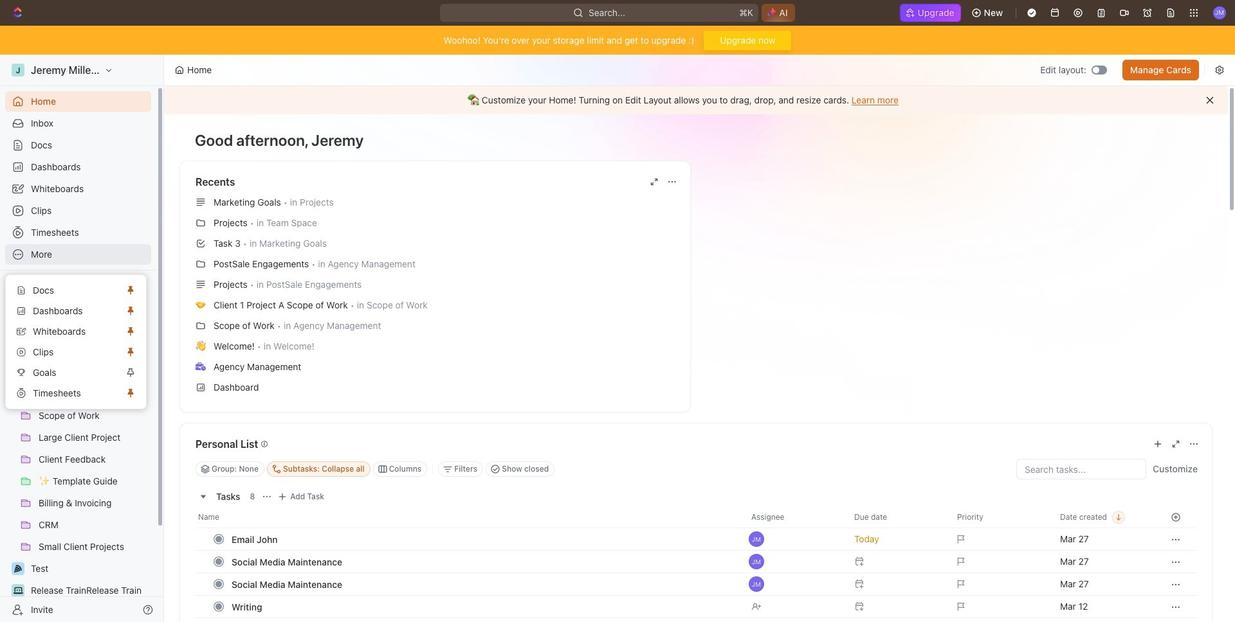 Task type: describe. For each thing, give the bounding box(es) containing it.
business time image
[[196, 363, 206, 371]]

business time image
[[13, 369, 23, 376]]



Task type: vqa. For each thing, say whether or not it's contained in the screenshot.
Description
no



Task type: locate. For each thing, give the bounding box(es) containing it.
alert
[[164, 86, 1228, 115]]

Search tasks... text field
[[1017, 460, 1146, 479]]

sidebar navigation
[[0, 55, 164, 623]]



